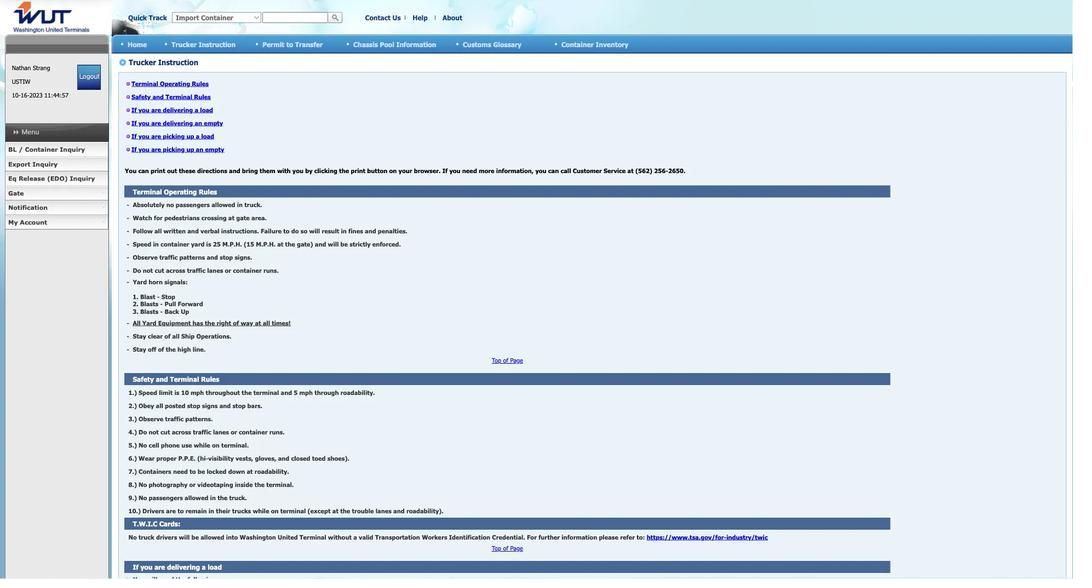 Task type: locate. For each thing, give the bounding box(es) containing it.
10-16-2023 11:44:57
[[12, 91, 68, 99]]

16-
[[21, 91, 29, 99]]

permit
[[262, 40, 284, 48]]

release
[[19, 175, 45, 182]]

export inquiry
[[8, 160, 58, 168]]

inquiry up the export inquiry link
[[60, 146, 85, 153]]

1 horizontal spatial container
[[561, 40, 594, 48]]

/
[[19, 146, 23, 153]]

about
[[443, 14, 462, 22]]

bl / container inquiry link
[[5, 142, 108, 157]]

strang
[[33, 64, 50, 71]]

2023
[[29, 91, 43, 99]]

1 vertical spatial inquiry
[[33, 160, 58, 168]]

help
[[413, 14, 428, 22]]

inquiry right (edo)
[[70, 175, 95, 182]]

export
[[8, 160, 30, 168]]

chassis
[[353, 40, 378, 48]]

chassis pool information
[[353, 40, 436, 48]]

0 vertical spatial inquiry
[[60, 146, 85, 153]]

inquiry down bl / container inquiry
[[33, 160, 58, 168]]

inquiry for container
[[60, 146, 85, 153]]

contact us
[[365, 14, 401, 22]]

container inventory
[[561, 40, 628, 48]]

None text field
[[262, 12, 328, 23]]

nathan
[[12, 64, 31, 71]]

1 vertical spatial container
[[25, 146, 58, 153]]

about link
[[443, 14, 462, 22]]

10-
[[12, 91, 21, 99]]

container left the inventory
[[561, 40, 594, 48]]

nathan strang
[[12, 64, 50, 71]]

container up export inquiry
[[25, 146, 58, 153]]

quick track
[[128, 14, 167, 22]]

contact
[[365, 14, 391, 22]]

notification
[[8, 204, 48, 211]]

quick
[[128, 14, 147, 22]]

0 vertical spatial container
[[561, 40, 594, 48]]

ustiw
[[12, 78, 30, 85]]

my account link
[[5, 215, 108, 230]]

inquiry
[[60, 146, 85, 153], [33, 160, 58, 168], [70, 175, 95, 182]]

inquiry for (edo)
[[70, 175, 95, 182]]

2 vertical spatial inquiry
[[70, 175, 95, 182]]

container
[[561, 40, 594, 48], [25, 146, 58, 153]]



Task type: vqa. For each thing, say whether or not it's contained in the screenshot.
Export Inquiry
yes



Task type: describe. For each thing, give the bounding box(es) containing it.
gate link
[[5, 186, 108, 200]]

gate
[[8, 189, 24, 197]]

customs glossary
[[463, 40, 521, 48]]

my account
[[8, 218, 47, 226]]

my
[[8, 218, 18, 226]]

permit to transfer
[[262, 40, 323, 48]]

bl / container inquiry
[[8, 146, 85, 153]]

help link
[[413, 14, 428, 22]]

eq release (edo) inquiry
[[8, 175, 95, 182]]

glossary
[[493, 40, 521, 48]]

pool
[[380, 40, 394, 48]]

instruction
[[199, 40, 236, 48]]

eq
[[8, 175, 17, 182]]

contact us link
[[365, 14, 401, 22]]

notification link
[[5, 200, 108, 215]]

information
[[396, 40, 436, 48]]

export inquiry link
[[5, 157, 108, 171]]

track
[[149, 14, 167, 22]]

home
[[128, 40, 147, 48]]

login image
[[77, 65, 101, 90]]

to
[[286, 40, 293, 48]]

customs
[[463, 40, 491, 48]]

eq release (edo) inquiry link
[[5, 171, 108, 186]]

trucker
[[171, 40, 197, 48]]

us
[[392, 14, 401, 22]]

11:44:57
[[44, 91, 68, 99]]

(edo)
[[47, 175, 68, 182]]

bl
[[8, 146, 17, 153]]

account
[[20, 218, 47, 226]]

transfer
[[295, 40, 323, 48]]

inventory
[[596, 40, 628, 48]]

trucker instruction
[[171, 40, 236, 48]]

0 horizontal spatial container
[[25, 146, 58, 153]]



